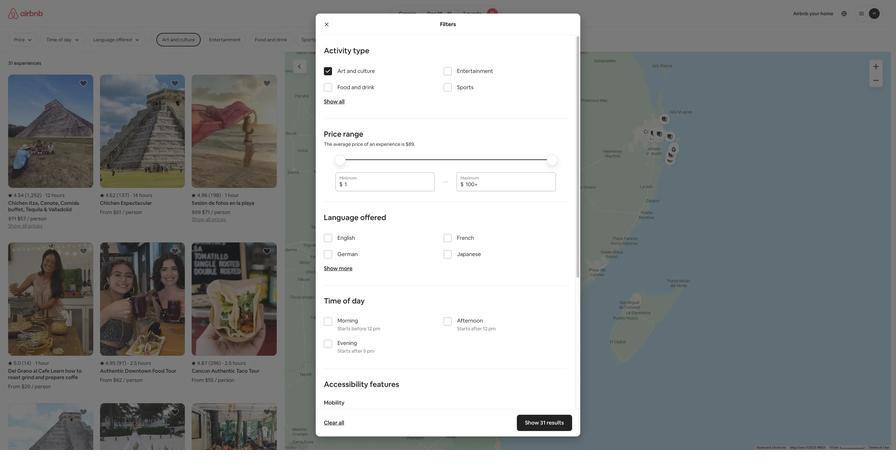 Task type: vqa. For each thing, say whether or not it's contained in the screenshot.
top '6'
no



Task type: describe. For each thing, give the bounding box(es) containing it.
Wellness button
[[391, 33, 421, 46]]

show 31 results link
[[517, 415, 572, 431]]

show for show more
[[324, 265, 338, 272]]

culture inside button
[[180, 37, 195, 43]]

art inside button
[[162, 37, 169, 43]]

1 for al
[[35, 360, 37, 367]]

downtown
[[125, 368, 151, 374]]

25
[[437, 11, 443, 17]]

terms
[[869, 446, 879, 450]]

4.95 out of 5 average rating,  91 reviews image
[[100, 360, 126, 367]]

art inside filters dialog
[[338, 68, 346, 75]]

offered
[[360, 213, 386, 222]]

from inside chichen espectacular from $61 / person
[[100, 209, 112, 216]]

4.96 out of 5 average rating,  198 reviews image
[[192, 192, 221, 199]]

from inside del grano al cafe learn how to roast grind and prepare coffe from $20 / person
[[8, 384, 20, 390]]

4.87 out of 5 average rating,  296 reviews image
[[192, 360, 221, 367]]

cenote,
[[40, 200, 59, 206]]

all inside the clear all button
[[339, 419, 344, 427]]

chichen itza, cenote, comida buffet, tequila & valladolid group
[[8, 75, 93, 229]]

10 km
[[830, 446, 840, 450]]

· for (1,252)
[[43, 192, 44, 199]]

1 vertical spatial 31
[[8, 60, 13, 66]]

(1,252)
[[25, 192, 42, 199]]

valladolid
[[48, 206, 72, 213]]

price
[[352, 141, 363, 147]]

chichen espectacular from $61 / person
[[100, 200, 152, 216]]

14
[[133, 192, 138, 199]]

10 km button
[[828, 446, 867, 450]]

dec 25 – 31
[[427, 11, 452, 17]]

cancun authentic taco tour from $55 / person
[[192, 368, 260, 384]]

4.54 out of 5 average rating,  1,252 reviews image
[[8, 192, 42, 199]]

$89.
[[406, 141, 415, 147]]

Sports button
[[296, 33, 322, 46]]

/ inside chichen espectacular from $61 / person
[[122, 209, 125, 216]]

starts for morning
[[338, 326, 351, 332]]

tequila
[[26, 206, 43, 213]]

· 1 hour for en
[[222, 192, 239, 199]]

4.87 (296)
[[197, 360, 221, 367]]

$ for first $ text box from the right
[[461, 181, 464, 188]]

(14)
[[22, 360, 31, 367]]

10
[[830, 446, 834, 450]]

sports inside filters dialog
[[457, 84, 474, 91]]

of for time of day
[[343, 296, 351, 306]]

al
[[33, 368, 37, 374]]

roast
[[8, 374, 21, 381]]

all up "price"
[[339, 98, 345, 105]]

· for (14)
[[33, 360, 34, 367]]

prepare
[[45, 374, 64, 381]]

cafe
[[38, 368, 50, 374]]

accessibility
[[324, 380, 368, 389]]

price
[[324, 129, 342, 139]]

pm for afternoon
[[489, 326, 496, 332]]

4.54 (1,252)
[[14, 192, 42, 199]]

mobility
[[324, 399, 345, 407]]

entertainment inside button
[[209, 37, 241, 43]]

2.5 for 4.87 (296)
[[225, 360, 232, 367]]

english
[[338, 234, 355, 242]]

/ inside cancun authentic taco tour from $55 / person
[[215, 377, 217, 384]]

hours for espectacular
[[139, 192, 152, 199]]

coffe
[[65, 374, 78, 381]]

itza,
[[29, 200, 39, 206]]

before
[[352, 326, 366, 332]]

evening starts after 5 pm
[[338, 340, 374, 354]]

del
[[8, 368, 16, 374]]

activity type
[[324, 46, 370, 55]]

chichen for 4.54
[[8, 200, 28, 206]]

of for terms of use
[[880, 446, 883, 450]]

hour for cafe
[[38, 360, 49, 367]]

map data ©2023 inegi
[[791, 446, 826, 450]]

sports inside button
[[302, 37, 316, 43]]

1 $ text field from the left
[[345, 181, 431, 188]]

from inside cancun authentic taco tour from $55 / person
[[192, 377, 204, 384]]

· 14 hours
[[131, 192, 152, 199]]

afternoon starts after 12 pm
[[457, 317, 496, 332]]

©2023
[[806, 446, 817, 450]]

morning
[[338, 317, 358, 324]]

en
[[230, 200, 236, 206]]

type
[[353, 46, 370, 55]]

person inside del grano al cafe learn how to roast grind and prepare coffe from $20 / person
[[35, 384, 51, 390]]

drink inside button
[[276, 37, 288, 43]]

1 for fotos
[[225, 192, 227, 199]]

show inside the sesión de fotos en la playa $89 $71 / person show all prices
[[192, 216, 205, 223]]

cancun
[[192, 368, 210, 374]]

hours for downtown
[[138, 360, 151, 367]]

person inside cancun authentic taco tour from $55 / person
[[218, 377, 234, 384]]

filters dialog
[[316, 14, 581, 450]]

experience
[[376, 141, 401, 147]]

taco
[[236, 368, 248, 374]]

range
[[343, 129, 364, 139]]

hour for en
[[228, 192, 239, 199]]

Nature and outdoors button
[[424, 33, 481, 46]]

sesión
[[192, 200, 208, 206]]

features
[[370, 380, 399, 389]]

zoom out image
[[874, 78, 879, 83]]

afternoon
[[457, 317, 483, 324]]

evening
[[338, 340, 357, 347]]

2 guests
[[463, 11, 482, 17]]

· for (91)
[[127, 360, 129, 367]]

the
[[324, 141, 332, 147]]

4.54
[[14, 192, 24, 199]]

· for (137)
[[131, 192, 132, 199]]

terms of use
[[869, 446, 889, 450]]

german
[[338, 251, 358, 258]]

show for show all
[[324, 98, 338, 105]]

cancun authentic taco tour group
[[192, 243, 277, 384]]

google image
[[287, 441, 309, 450]]

zoom in image
[[874, 64, 879, 69]]

cancún button
[[391, 5, 422, 22]]

/ inside chichen itza, cenote, comida buffet, tequila & valladolid $71 $57 / person show all prices
[[27, 216, 29, 222]]

5
[[364, 348, 366, 354]]

show inside chichen itza, cenote, comida buffet, tequila & valladolid $71 $57 / person show all prices
[[8, 223, 21, 229]]

(296)
[[209, 360, 221, 367]]

person inside the authentic downtown food tour from $62 / person
[[126, 377, 143, 384]]

$89
[[192, 209, 201, 216]]

· 1 hour for cafe
[[33, 360, 49, 367]]

average
[[333, 141, 351, 147]]

Tours button
[[325, 33, 348, 46]]

authentic downtown food tour group
[[100, 243, 185, 384]]

all inside the sesión de fotos en la playa $89 $71 / person show all prices
[[206, 216, 211, 223]]

food inside the authentic downtown food tour from $62 / person
[[152, 368, 165, 374]]

4.62 (137)
[[105, 192, 129, 199]]

and inside del grano al cafe learn how to roast grind and prepare coffe from $20 / person
[[35, 374, 44, 381]]

playa
[[242, 200, 254, 206]]

food and drink inside button
[[255, 37, 288, 43]]

activity
[[324, 46, 352, 55]]

inegi
[[817, 446, 826, 450]]

$ for second $ text box from right
[[340, 181, 343, 188]]

show all prices button for $57
[[8, 222, 42, 229]]

chichen for 4.62
[[100, 200, 120, 206]]

/ inside the sesión de fotos en la playa $89 $71 / person show all prices
[[211, 209, 213, 216]]



Task type: locate. For each thing, give the bounding box(es) containing it.
1 vertical spatial art
[[338, 68, 346, 75]]

0 horizontal spatial show all prices button
[[8, 222, 42, 229]]

starts down evening
[[338, 348, 351, 354]]

all right clear
[[339, 419, 344, 427]]

0 horizontal spatial 31
[[8, 60, 13, 66]]

1 vertical spatial hour
[[38, 360, 49, 367]]

of
[[364, 141, 369, 147], [343, 296, 351, 306], [880, 446, 883, 450]]

tour for authentic downtown food tour from $62 / person
[[166, 368, 176, 374]]

Art and culture button
[[156, 33, 201, 46]]

hours right 14
[[139, 192, 152, 199]]

chichen itza, cenote, comida buffet, tequila & valladolid $71 $57 / person show all prices
[[8, 200, 79, 229]]

show more button
[[324, 265, 353, 272]]

food and drink inside filters dialog
[[338, 84, 375, 91]]

· 2.5 hours up downtown
[[127, 360, 151, 367]]

5.0 out of 5 average rating,  14 reviews image
[[8, 360, 31, 367]]

1 horizontal spatial show all prices button
[[192, 216, 226, 223]]

to
[[77, 368, 82, 374]]

culture
[[180, 37, 195, 43], [358, 68, 375, 75]]

of inside price range the average price of an experience is $89.
[[364, 141, 369, 147]]

· for (296)
[[222, 360, 224, 367]]

· 2.5 hours inside authentic downtown food tour group
[[127, 360, 151, 367]]

authentic inside cancun authentic taco tour from $55 / person
[[211, 368, 235, 374]]

day
[[352, 296, 365, 306]]

authentic downtown food tour from $62 / person
[[100, 368, 176, 384]]

add to wishlist image inside cancun authentic taco tour group
[[263, 247, 271, 256]]

person down espectacular
[[126, 209, 142, 216]]

show left results
[[525, 419, 539, 427]]

None search field
[[391, 5, 501, 22]]

· left 14
[[131, 192, 132, 199]]

$71
[[202, 209, 210, 216], [8, 216, 16, 222]]

/ right $20
[[31, 384, 34, 390]]

1 vertical spatial drink
[[362, 84, 375, 91]]

(198)
[[209, 192, 221, 199]]

1 horizontal spatial food and drink
[[338, 84, 375, 91]]

del grano al cafe
learn how to roast grind and prepare coffe group
[[8, 243, 93, 390]]

· 1 hour inside sesión de fotos en la playa group
[[222, 192, 239, 199]]

show left more
[[324, 265, 338, 272]]

2 horizontal spatial food
[[338, 84, 350, 91]]

0 vertical spatial sports
[[302, 37, 316, 43]]

drink inside filters dialog
[[362, 84, 375, 91]]

cancún
[[399, 11, 416, 17]]

1 horizontal spatial prices
[[212, 216, 226, 223]]

· inside cancun authentic taco tour group
[[222, 360, 224, 367]]

show
[[324, 98, 338, 105], [192, 216, 205, 223], [8, 223, 21, 229], [324, 265, 338, 272], [525, 419, 539, 427]]

person inside chichen itza, cenote, comida buffet, tequila & valladolid $71 $57 / person show all prices
[[30, 216, 47, 222]]

art and culture
[[162, 37, 195, 43], [338, 68, 375, 75]]

after inside evening starts after 5 pm
[[352, 348, 362, 354]]

hours for authentic
[[233, 360, 246, 367]]

0 vertical spatial entertainment
[[209, 37, 241, 43]]

0 horizontal spatial art
[[162, 37, 169, 43]]

prices down the tequila
[[28, 223, 42, 229]]

food inside button
[[255, 37, 266, 43]]

2 horizontal spatial of
[[880, 446, 883, 450]]

0 horizontal spatial · 2.5 hours
[[127, 360, 151, 367]]

all down de
[[206, 216, 211, 223]]

0 horizontal spatial tour
[[166, 368, 176, 374]]

/ down de
[[211, 209, 213, 216]]

1 2.5 from the left
[[130, 360, 137, 367]]

1 vertical spatial food
[[338, 84, 350, 91]]

31 left results
[[541, 419, 546, 427]]

art
[[162, 37, 169, 43], [338, 68, 346, 75]]

1 vertical spatial · 1 hour
[[33, 360, 49, 367]]

hours up the taco
[[233, 360, 246, 367]]

chichen down 4.54 at the left of page
[[8, 200, 28, 206]]

show down $89
[[192, 216, 205, 223]]

$57
[[17, 216, 26, 222]]

espectacular
[[121, 200, 152, 206]]

person inside chichen espectacular from $61 / person
[[126, 209, 142, 216]]

12 inside chichen itza, cenote, comida buffet, tequila & valladolid group
[[45, 192, 50, 199]]

· 1 hour up en
[[222, 192, 239, 199]]

0 horizontal spatial after
[[352, 348, 362, 354]]

· inside chichen espectacular group
[[131, 192, 132, 199]]

/ inside del grano al cafe learn how to roast grind and prepare coffe from $20 / person
[[31, 384, 34, 390]]

person
[[126, 209, 142, 216], [214, 209, 231, 216], [30, 216, 47, 222], [126, 377, 143, 384], [218, 377, 234, 384], [35, 384, 51, 390]]

starts inside morning starts before 12 pm
[[338, 326, 351, 332]]

2.5 inside cancun authentic taco tour group
[[225, 360, 232, 367]]

hour inside del grano al cafe
learn how to roast grind and prepare coffe group
[[38, 360, 49, 367]]

$62
[[113, 377, 122, 384]]

1 horizontal spatial of
[[364, 141, 369, 147]]

tour inside cancun authentic taco tour from $55 / person
[[249, 368, 260, 374]]

12 down afternoon
[[483, 326, 488, 332]]

$55
[[205, 377, 214, 384]]

0 horizontal spatial 1
[[35, 360, 37, 367]]

31 inside "button"
[[447, 11, 452, 17]]

pm inside morning starts before 12 pm
[[373, 326, 380, 332]]

$61
[[113, 209, 121, 216]]

add to wishlist image for del grano al cafe learn how to roast grind and prepare coffe from $20 / person
[[79, 247, 87, 256]]

1 vertical spatial food and drink
[[338, 84, 375, 91]]

of left use
[[880, 446, 883, 450]]

add to wishlist image for cancun authentic taco tour from $55 / person
[[263, 247, 271, 256]]

4.96
[[197, 192, 208, 199]]

show all prices button
[[192, 216, 226, 223], [8, 222, 42, 229]]

1 horizontal spatial art
[[338, 68, 346, 75]]

hours for itza,
[[52, 192, 65, 199]]

0 horizontal spatial $ text field
[[345, 181, 431, 188]]

prices down fotos
[[212, 216, 226, 223]]

grind
[[22, 374, 34, 381]]

1 inside sesión de fotos en la playa group
[[225, 192, 227, 199]]

1 horizontal spatial after
[[471, 326, 482, 332]]

0 horizontal spatial sports
[[302, 37, 316, 43]]

1 horizontal spatial tour
[[249, 368, 260, 374]]

0 vertical spatial art and culture
[[162, 37, 195, 43]]

add to wishlist image inside authentic downtown food tour group
[[171, 247, 179, 256]]

0 vertical spatial food
[[255, 37, 266, 43]]

show more
[[324, 265, 353, 272]]

2 horizontal spatial 12
[[483, 326, 488, 332]]

· inside sesión de fotos en la playa group
[[222, 192, 224, 199]]

hours up downtown
[[138, 360, 151, 367]]

12 for afternoon
[[483, 326, 488, 332]]

1 horizontal spatial drink
[[362, 84, 375, 91]]

starts down morning
[[338, 326, 351, 332]]

31 left experiences
[[8, 60, 13, 66]]

0 horizontal spatial hour
[[38, 360, 49, 367]]

tour inside the authentic downtown food tour from $62 / person
[[166, 368, 176, 374]]

· 1 hour inside del grano al cafe
learn how to roast grind and prepare coffe group
[[33, 360, 49, 367]]

chichen down '4.62'
[[100, 200, 120, 206]]

2 authentic from the left
[[211, 368, 235, 374]]

Sightseeing button
[[351, 33, 388, 46]]

show all prices button down de
[[192, 216, 226, 223]]

/
[[122, 209, 125, 216], [211, 209, 213, 216], [27, 216, 29, 222], [123, 377, 125, 384], [215, 377, 217, 384], [31, 384, 34, 390]]

hour inside sesión de fotos en la playa group
[[228, 192, 239, 199]]

2 $ from the left
[[461, 181, 464, 188]]

1 horizontal spatial · 2.5 hours
[[222, 360, 246, 367]]

dec
[[427, 11, 436, 17]]

0 vertical spatial art
[[162, 37, 169, 43]]

authentic inside the authentic downtown food tour from $62 / person
[[100, 368, 124, 374]]

5.0 (14)
[[14, 360, 31, 367]]

4.62
[[105, 192, 116, 199]]

2.5
[[130, 360, 137, 367], [225, 360, 232, 367]]

1 · 2.5 hours from the left
[[127, 360, 151, 367]]

authentic down 4.95 out of 5 average rating,  91 reviews image
[[100, 368, 124, 374]]

hours inside chichen espectacular group
[[139, 192, 152, 199]]

after inside afternoon starts after 12 pm
[[471, 326, 482, 332]]

5.0
[[14, 360, 21, 367]]

from left $62
[[100, 377, 112, 384]]

hours inside authentic downtown food tour group
[[138, 360, 151, 367]]

show all prices button inside chichen itza, cenote, comida buffet, tequila & valladolid group
[[8, 222, 42, 229]]

1 horizontal spatial sports
[[457, 84, 474, 91]]

starts inside evening starts after 5 pm
[[338, 348, 351, 354]]

an
[[370, 141, 375, 147]]

starts for afternoon
[[457, 326, 470, 332]]

1 horizontal spatial food
[[255, 37, 266, 43]]

show down "$57"
[[8, 223, 21, 229]]

0 horizontal spatial food
[[152, 368, 165, 374]]

prices inside chichen itza, cenote, comida buffet, tequila & valladolid $71 $57 / person show all prices
[[28, 223, 42, 229]]

$71 left "$57"
[[8, 216, 16, 222]]

0 vertical spatial culture
[[180, 37, 195, 43]]

· up fotos
[[222, 192, 224, 199]]

fotos
[[216, 200, 229, 206]]

0 vertical spatial of
[[364, 141, 369, 147]]

0 horizontal spatial 12
[[45, 192, 50, 199]]

after
[[471, 326, 482, 332], [352, 348, 362, 354]]

show inside show 31 results link
[[525, 419, 539, 427]]

4.96 (198)
[[197, 192, 221, 199]]

pm for morning
[[373, 326, 380, 332]]

· for (198)
[[222, 192, 224, 199]]

guests
[[467, 11, 482, 17]]

12 inside afternoon starts after 12 pm
[[483, 326, 488, 332]]

1 horizontal spatial entertainment
[[457, 68, 493, 75]]

· 2.5 hours up the taco
[[222, 360, 246, 367]]

/ right $55
[[215, 377, 217, 384]]

buffet,
[[8, 206, 24, 213]]

la
[[237, 200, 241, 206]]

person down the tequila
[[30, 216, 47, 222]]

language offered
[[324, 213, 386, 222]]

add to wishlist image
[[79, 79, 87, 88], [171, 247, 179, 256], [263, 247, 271, 256], [79, 408, 87, 417], [171, 408, 179, 417]]

0 vertical spatial 31
[[447, 11, 452, 17]]

clear all
[[324, 419, 344, 427]]

chichen espectacular group
[[100, 75, 185, 216]]

entertainment inside filters dialog
[[457, 68, 493, 75]]

add to wishlist image for chichen itza, cenote, comida buffet, tequila & valladolid $71 $57 / person show all prices
[[79, 79, 87, 88]]

starts for evening
[[338, 348, 351, 354]]

1 horizontal spatial 1
[[225, 192, 227, 199]]

0 vertical spatial 1
[[225, 192, 227, 199]]

0 horizontal spatial · 1 hour
[[33, 360, 49, 367]]

12 inside morning starts before 12 pm
[[368, 326, 372, 332]]

show up "price"
[[324, 98, 338, 105]]

(137)
[[117, 192, 129, 199]]

person down prepare
[[35, 384, 51, 390]]

31 experiences
[[8, 60, 41, 66]]

clear
[[324, 419, 338, 427]]

is
[[402, 141, 405, 147]]

0 vertical spatial hour
[[228, 192, 239, 199]]

hour up cafe
[[38, 360, 49, 367]]

tour for cancun authentic taco tour from $55 / person
[[249, 368, 260, 374]]

results
[[547, 419, 564, 427]]

from down roast
[[8, 384, 20, 390]]

sesión de fotos en la playa group
[[192, 75, 277, 223]]

add to wishlist image for sesión de fotos en la playa $89 $71 / person show all prices
[[263, 79, 271, 88]]

1 horizontal spatial art and culture
[[338, 68, 375, 75]]

/ inside the authentic downtown food tour from $62 / person
[[123, 377, 125, 384]]

1 vertical spatial art and culture
[[338, 68, 375, 75]]

1 up al
[[35, 360, 37, 367]]

pm inside afternoon starts after 12 pm
[[489, 326, 496, 332]]

/ right the $61
[[122, 209, 125, 216]]

experiences
[[14, 60, 41, 66]]

1 vertical spatial sports
[[457, 84, 474, 91]]

0 horizontal spatial $
[[340, 181, 343, 188]]

1 vertical spatial culture
[[358, 68, 375, 75]]

2 tour from the left
[[249, 368, 260, 374]]

add to wishlist image for chichen espectacular from $61 / person
[[171, 79, 179, 88]]

show all prices button down the tequila
[[8, 222, 42, 229]]

· right (296)
[[222, 360, 224, 367]]

show all button
[[324, 98, 345, 105]]

2 $ text field from the left
[[466, 181, 552, 188]]

2 vertical spatial food
[[152, 368, 165, 374]]

starts inside afternoon starts after 12 pm
[[457, 326, 470, 332]]

0 horizontal spatial culture
[[180, 37, 195, 43]]

–
[[444, 11, 446, 17]]

0 horizontal spatial 2.5
[[130, 360, 137, 367]]

1 horizontal spatial · 1 hour
[[222, 192, 239, 199]]

· right (91)
[[127, 360, 129, 367]]

google map
showing 20 experiences. region
[[285, 52, 891, 450]]

art and culture inside filters dialog
[[338, 68, 375, 75]]

art and culture inside button
[[162, 37, 195, 43]]

0 vertical spatial after
[[471, 326, 482, 332]]

time
[[324, 296, 341, 306]]

1 authentic from the left
[[100, 368, 124, 374]]

· 2.5 hours inside cancun authentic taco tour group
[[222, 360, 246, 367]]

12 right "before" on the bottom left of page
[[368, 326, 372, 332]]

· inside authentic downtown food tour group
[[127, 360, 129, 367]]

clear all button
[[321, 416, 348, 430]]

filters
[[440, 21, 456, 28]]

person down downtown
[[126, 377, 143, 384]]

0 vertical spatial · 1 hour
[[222, 192, 239, 199]]

· 1 hour
[[222, 192, 239, 199], [33, 360, 49, 367]]

profile element
[[509, 0, 883, 27]]

0 horizontal spatial $71
[[8, 216, 16, 222]]

· 12 hours
[[43, 192, 65, 199]]

from down cancun
[[192, 377, 204, 384]]

1 horizontal spatial 2.5
[[225, 360, 232, 367]]

of left day
[[343, 296, 351, 306]]

2.5 up downtown
[[130, 360, 137, 367]]

1 $ from the left
[[340, 181, 343, 188]]

food inside filters dialog
[[338, 84, 350, 91]]

hours up cenote, on the left of page
[[52, 192, 65, 199]]

authentic down (296)
[[211, 368, 235, 374]]

1 vertical spatial after
[[352, 348, 362, 354]]

all inside chichen itza, cenote, comida buffet, tequila & valladolid $71 $57 / person show all prices
[[22, 223, 27, 229]]

12 for morning
[[368, 326, 372, 332]]

hour
[[228, 192, 239, 199], [38, 360, 49, 367]]

1 horizontal spatial chichen
[[100, 200, 120, 206]]

0 horizontal spatial prices
[[28, 223, 42, 229]]

terms of use link
[[869, 446, 889, 450]]

1 inside del grano al cafe
learn how to roast grind and prepare coffe group
[[35, 360, 37, 367]]

pm for evening
[[367, 348, 374, 354]]

show 31 results
[[525, 419, 564, 427]]

0 horizontal spatial chichen
[[8, 200, 28, 206]]

2 guests button
[[457, 5, 501, 22]]

Entertainment button
[[203, 33, 247, 46]]

· up cenote, on the left of page
[[43, 192, 44, 199]]

pm inside evening starts after 5 pm
[[367, 348, 374, 354]]

add to wishlist image inside chichen itza, cenote, comida buffet, tequila & valladolid group
[[79, 79, 87, 88]]

4.87
[[197, 360, 208, 367]]

after for evening
[[352, 348, 362, 354]]

4.95
[[105, 360, 116, 367]]

1 horizontal spatial authentic
[[211, 368, 235, 374]]

after down afternoon
[[471, 326, 482, 332]]

1 horizontal spatial 12
[[368, 326, 372, 332]]

entertainment
[[209, 37, 241, 43], [457, 68, 493, 75]]

person inside the sesión de fotos en la playa $89 $71 / person show all prices
[[214, 209, 231, 216]]

person right $55
[[218, 377, 234, 384]]

1 chichen from the left
[[8, 200, 28, 206]]

0 vertical spatial food and drink
[[255, 37, 288, 43]]

0 vertical spatial drink
[[276, 37, 288, 43]]

hours inside cancun authentic taco tour group
[[233, 360, 246, 367]]

hours inside chichen itza, cenote, comida buffet, tequila & valladolid group
[[52, 192, 65, 199]]

morning starts before 12 pm
[[338, 317, 380, 332]]

more
[[339, 265, 353, 272]]

&
[[44, 206, 47, 213]]

2.5 up cancun authentic taco tour from $55 / person
[[225, 360, 232, 367]]

language
[[324, 213, 359, 222]]

keyboard
[[757, 446, 772, 450]]

1 horizontal spatial culture
[[358, 68, 375, 75]]

tour right the taco
[[249, 368, 260, 374]]

food
[[255, 37, 266, 43], [338, 84, 350, 91], [152, 368, 165, 374]]

1 horizontal spatial $71
[[202, 209, 210, 216]]

1 up fotos
[[225, 192, 227, 199]]

tour left cancun
[[166, 368, 176, 374]]

0 horizontal spatial drink
[[276, 37, 288, 43]]

after for afternoon
[[471, 326, 482, 332]]

0 horizontal spatial art and culture
[[162, 37, 195, 43]]

2 vertical spatial of
[[880, 446, 883, 450]]

31 inside filters dialog
[[541, 419, 546, 427]]

all down "$57"
[[22, 223, 27, 229]]

Food and drink button
[[249, 33, 293, 46]]

de
[[209, 200, 215, 206]]

· 2.5 hours for authentic
[[222, 360, 246, 367]]

$71 inside the sesión de fotos en la playa $89 $71 / person show all prices
[[202, 209, 210, 216]]

1 vertical spatial 1
[[35, 360, 37, 367]]

person down fotos
[[214, 209, 231, 216]]

none search field containing cancún
[[391, 5, 501, 22]]

comida
[[60, 200, 79, 206]]

31 right –
[[447, 11, 452, 17]]

after left 5
[[352, 348, 362, 354]]

· right (14)
[[33, 360, 34, 367]]

2
[[463, 11, 466, 17]]

· inside chichen itza, cenote, comida buffet, tequila & valladolid group
[[43, 192, 44, 199]]

from left the $61
[[100, 209, 112, 216]]

· inside del grano al cafe
learn how to roast grind and prepare coffe group
[[33, 360, 34, 367]]

show all
[[324, 98, 345, 105]]

add to wishlist image
[[171, 79, 179, 88], [263, 79, 271, 88], [79, 247, 87, 256], [263, 408, 271, 417]]

· 2.5 hours for downtown
[[127, 360, 151, 367]]

1 horizontal spatial $ text field
[[466, 181, 552, 188]]

0 horizontal spatial entertainment
[[209, 37, 241, 43]]

1 vertical spatial entertainment
[[457, 68, 493, 75]]

1 horizontal spatial hour
[[228, 192, 239, 199]]

2 chichen from the left
[[100, 200, 120, 206]]

/ right "$57"
[[27, 216, 29, 222]]

/ right $62
[[123, 377, 125, 384]]

2 · 2.5 hours from the left
[[222, 360, 246, 367]]

$71 inside chichen itza, cenote, comida buffet, tequila & valladolid $71 $57 / person show all prices
[[8, 216, 16, 222]]

2 horizontal spatial 31
[[541, 419, 546, 427]]

starts down afternoon
[[457, 326, 470, 332]]

pm
[[373, 326, 380, 332], [489, 326, 496, 332], [367, 348, 374, 354]]

1 horizontal spatial 31
[[447, 11, 452, 17]]

12 up cenote, on the left of page
[[45, 192, 50, 199]]

show all prices button inside sesión de fotos en la playa group
[[192, 216, 226, 223]]

use
[[884, 446, 889, 450]]

1 tour from the left
[[166, 368, 176, 374]]

show for show 31 results
[[525, 419, 539, 427]]

$20
[[21, 384, 30, 390]]

· 1 hour up cafe
[[33, 360, 49, 367]]

4.62 out of 5 average rating,  137 reviews image
[[100, 192, 129, 199]]

0 horizontal spatial authentic
[[100, 368, 124, 374]]

1 horizontal spatial $
[[461, 181, 464, 188]]

$71 right $89
[[202, 209, 210, 216]]

chichen inside chichen espectacular from $61 / person
[[100, 200, 120, 206]]

accessibility features
[[324, 380, 399, 389]]

0 horizontal spatial of
[[343, 296, 351, 306]]

2 2.5 from the left
[[225, 360, 232, 367]]

add to wishlist image for authentic downtown food tour from $62 / person
[[171, 247, 179, 256]]

how
[[65, 368, 75, 374]]

0 horizontal spatial food and drink
[[255, 37, 288, 43]]

show all prices button for $71
[[192, 216, 226, 223]]

culture inside filters dialog
[[358, 68, 375, 75]]

chichen inside chichen itza, cenote, comida buffet, tequila & valladolid $71 $57 / person show all prices
[[8, 200, 28, 206]]

2.5 for 4.95 (91)
[[130, 360, 137, 367]]

2.5 inside authentic downtown food tour group
[[130, 360, 137, 367]]

$ text field
[[345, 181, 431, 188], [466, 181, 552, 188]]

hour up en
[[228, 192, 239, 199]]

from inside the authentic downtown food tour from $62 / person
[[100, 377, 112, 384]]

of left an
[[364, 141, 369, 147]]

shortcuts
[[772, 446, 787, 450]]

1 vertical spatial of
[[343, 296, 351, 306]]

keyboard shortcuts
[[757, 446, 787, 450]]

2 vertical spatial 31
[[541, 419, 546, 427]]

prices inside the sesión de fotos en la playa $89 $71 / person show all prices
[[212, 216, 226, 223]]

from
[[100, 209, 112, 216], [100, 377, 112, 384], [192, 377, 204, 384], [8, 384, 20, 390]]

starts
[[338, 326, 351, 332], [457, 326, 470, 332], [338, 348, 351, 354]]



